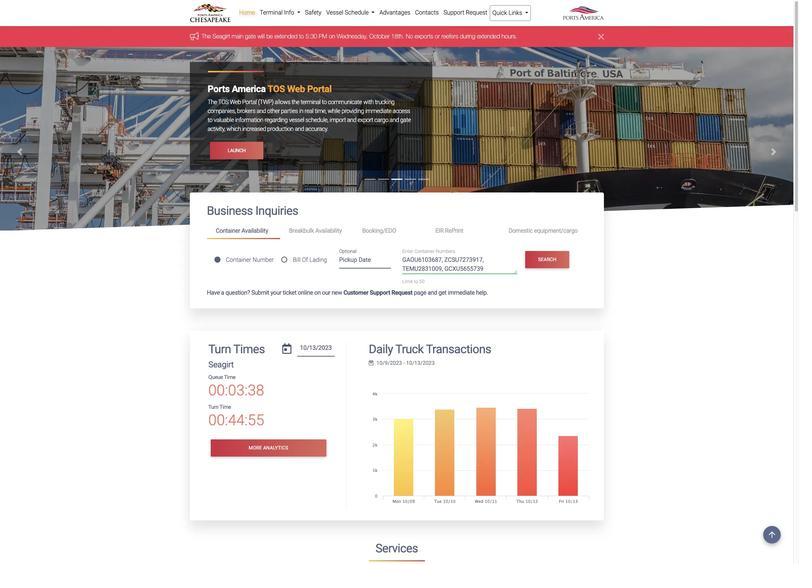 Task type: vqa. For each thing, say whether or not it's contained in the screenshot.
Register link
no



Task type: locate. For each thing, give the bounding box(es) containing it.
the up the companies,
[[208, 99, 217, 106]]

0 vertical spatial immediate
[[366, 108, 392, 115]]

1 extended from the left
[[275, 33, 298, 40]]

eir reprint
[[436, 227, 464, 235]]

0 horizontal spatial immediate
[[366, 108, 392, 115]]

turn up queue
[[209, 342, 231, 356]]

1 vertical spatial seagirt
[[209, 360, 234, 370]]

while
[[328, 108, 341, 115]]

1 horizontal spatial immediate
[[448, 289, 475, 296]]

time
[[224, 375, 236, 381], [220, 404, 231, 411]]

eir reprint link
[[427, 224, 500, 238]]

main content containing 00:03:38
[[184, 193, 610, 565]]

0 vertical spatial request
[[466, 9, 488, 16]]

other
[[267, 108, 280, 115]]

gate inside the tos web portal (twp) allows the terminal to communicate with trucking companies,                         brokers and other parties in real time, while providing immediate access to valuable                         information regarding vessel schedule, import and export cargo and gate activity, which increased production and accuracy.
[[401, 117, 411, 124]]

immediate
[[366, 108, 392, 115], [448, 289, 475, 296]]

time up 00:44:55
[[220, 404, 231, 411]]

more
[[249, 446, 262, 451]]

contacts
[[416, 9, 439, 16]]

queue
[[209, 375, 223, 381]]

to up time,
[[322, 99, 327, 106]]

availability right breakbulk
[[316, 227, 342, 235]]

1 vertical spatial portal
[[242, 99, 257, 106]]

bullhorn image
[[190, 32, 202, 40]]

1 availability from the left
[[242, 227, 268, 235]]

access
[[393, 108, 410, 115]]

2 vertical spatial container
[[226, 256, 251, 264]]

web
[[287, 84, 305, 95], [230, 99, 241, 106]]

turn for turn times
[[209, 342, 231, 356]]

container down business on the top left of page
[[216, 227, 240, 235]]

10/9/2023 - 10/13/2023
[[377, 360, 435, 367]]

1 vertical spatial web
[[230, 99, 241, 106]]

optional
[[340, 249, 357, 254]]

0 vertical spatial the
[[202, 33, 211, 40]]

enter container numbers
[[403, 249, 456, 254]]

information
[[235, 117, 264, 124]]

extended
[[275, 33, 298, 40], [477, 33, 501, 40]]

0 vertical spatial seagirt
[[213, 33, 230, 40]]

availability
[[242, 227, 268, 235], [316, 227, 342, 235]]

1 horizontal spatial availability
[[316, 227, 342, 235]]

portal inside the tos web portal (twp) allows the terminal to communicate with trucking companies,                         brokers and other parties in real time, while providing immediate access to valuable                         information regarding vessel schedule, import and export cargo and gate activity, which increased production and accuracy.
[[242, 99, 257, 106]]

0 horizontal spatial web
[[230, 99, 241, 106]]

2 turn from the top
[[209, 404, 219, 411]]

export
[[358, 117, 374, 124]]

daily
[[369, 342, 393, 356]]

0 vertical spatial time
[[224, 375, 236, 381]]

the inside the tos web portal (twp) allows the terminal to communicate with trucking companies,                         brokers and other parties in real time, while providing immediate access to valuable                         information regarding vessel schedule, import and export cargo and gate activity, which increased production and accuracy.
[[208, 99, 217, 106]]

valuable
[[214, 117, 234, 124]]

availability for breakbulk availability
[[316, 227, 342, 235]]

0 horizontal spatial tos
[[218, 99, 229, 106]]

which
[[227, 126, 241, 133]]

the inside alert
[[202, 33, 211, 40]]

online
[[298, 289, 313, 296]]

to inside alert
[[300, 33, 304, 40]]

question?
[[226, 289, 250, 296]]

quick links
[[493, 9, 524, 16]]

time right queue
[[224, 375, 236, 381]]

container right enter
[[415, 249, 435, 254]]

1 horizontal spatial on
[[329, 33, 336, 40]]

and down providing
[[347, 117, 357, 124]]

turn for turn time 00:44:55
[[209, 404, 219, 411]]

support up reefers
[[444, 9, 465, 16]]

seagirt up queue
[[209, 360, 234, 370]]

import
[[330, 117, 346, 124]]

activity,
[[208, 126, 225, 133]]

1 vertical spatial support
[[370, 289, 391, 296]]

-
[[404, 360, 405, 367]]

your
[[271, 289, 282, 296]]

1 vertical spatial time
[[220, 404, 231, 411]]

go to top image
[[764, 527, 782, 544]]

and down the vessel
[[295, 126, 304, 133]]

1 horizontal spatial portal
[[308, 84, 332, 95]]

and
[[257, 108, 266, 115], [347, 117, 357, 124], [390, 117, 399, 124], [295, 126, 304, 133], [428, 289, 438, 296]]

1 horizontal spatial gate
[[401, 117, 411, 124]]

1 vertical spatial turn
[[209, 404, 219, 411]]

tos up the companies,
[[218, 99, 229, 106]]

support right customer
[[370, 289, 391, 296]]

0 horizontal spatial extended
[[275, 33, 298, 40]]

main content
[[184, 193, 610, 565]]

portal
[[308, 84, 332, 95], [242, 99, 257, 106]]

0 vertical spatial on
[[329, 33, 336, 40]]

time inside 'turn time 00:44:55'
[[220, 404, 231, 411]]

1 vertical spatial gate
[[401, 117, 411, 124]]

request left the "quick"
[[466, 9, 488, 16]]

enter
[[403, 249, 414, 254]]

1 horizontal spatial extended
[[477, 33, 501, 40]]

increased
[[243, 126, 266, 133]]

time inside queue time 00:03:38
[[224, 375, 236, 381]]

None text field
[[298, 342, 335, 357]]

of
[[302, 256, 308, 264]]

to
[[300, 33, 304, 40], [322, 99, 327, 106], [208, 117, 213, 124], [414, 279, 419, 285]]

0 vertical spatial web
[[287, 84, 305, 95]]

page
[[414, 289, 427, 296]]

0 horizontal spatial support
[[370, 289, 391, 296]]

on left our
[[315, 289, 321, 296]]

and left get
[[428, 289, 438, 296]]

the left main
[[202, 33, 211, 40]]

0 vertical spatial portal
[[308, 84, 332, 95]]

the for the seagirt main gate will be extended to 5:30 pm on wednesday, october 18th.  no exports or reefers during extended hours.
[[202, 33, 211, 40]]

no
[[406, 33, 414, 40]]

to up activity,
[[208, 117, 213, 124]]

links
[[509, 9, 523, 16]]

immediate up cargo
[[366, 108, 392, 115]]

reefers
[[442, 33, 459, 40]]

1 turn from the top
[[209, 342, 231, 356]]

help.
[[477, 289, 489, 296]]

portal up brokers
[[242, 99, 257, 106]]

0 horizontal spatial portal
[[242, 99, 257, 106]]

tos up allows
[[268, 84, 285, 95]]

have
[[207, 289, 220, 296]]

web up the
[[287, 84, 305, 95]]

domestic
[[509, 227, 533, 235]]

web up brokers
[[230, 99, 241, 106]]

0 vertical spatial tos
[[268, 84, 285, 95]]

availability down business inquiries on the top of the page
[[242, 227, 268, 235]]

home
[[239, 9, 255, 16]]

gate left will
[[245, 33, 256, 40]]

0 horizontal spatial gate
[[245, 33, 256, 40]]

1 vertical spatial request
[[392, 289, 413, 296]]

the seagirt main gate will be extended to 5:30 pm on wednesday, october 18th.  no exports or reefers during extended hours. alert
[[0, 26, 794, 47]]

business inquiries
[[207, 204, 299, 218]]

container
[[216, 227, 240, 235], [415, 249, 435, 254], [226, 256, 251, 264]]

search
[[539, 257, 557, 263]]

gate down access at the top
[[401, 117, 411, 124]]

quick
[[493, 9, 508, 16]]

0 horizontal spatial availability
[[242, 227, 268, 235]]

portal up terminal
[[308, 84, 332, 95]]

0 vertical spatial turn
[[209, 342, 231, 356]]

or
[[435, 33, 440, 40]]

immediate right get
[[448, 289, 475, 296]]

on right pm
[[329, 33, 336, 40]]

1 vertical spatial tos
[[218, 99, 229, 106]]

1 vertical spatial the
[[208, 99, 217, 106]]

extended right be
[[275, 33, 298, 40]]

tos web portal image
[[0, 47, 794, 390]]

inquiries
[[256, 204, 299, 218]]

domestic equipment/cargo
[[509, 227, 578, 235]]

numbers
[[436, 249, 456, 254]]

tos inside the tos web portal (twp) allows the terminal to communicate with trucking companies,                         brokers and other parties in real time, while providing immediate access to valuable                         information regarding vessel schedule, import and export cargo and gate activity, which increased production and accuracy.
[[218, 99, 229, 106]]

breakbulk
[[289, 227, 314, 235]]

to left 5:30
[[300, 33, 304, 40]]

request down limit
[[392, 289, 413, 296]]

2 availability from the left
[[316, 227, 342, 235]]

have a question? submit your ticket online on our new customer support request page and get immediate help.
[[207, 289, 489, 296]]

advantages link
[[377, 5, 413, 20]]

terminal
[[260, 9, 283, 16]]

daily truck transactions
[[369, 342, 492, 356]]

container left number
[[226, 256, 251, 264]]

wednesday,
[[337, 33, 368, 40]]

1 vertical spatial on
[[315, 289, 321, 296]]

availability for container availability
[[242, 227, 268, 235]]

container inside container availability link
[[216, 227, 240, 235]]

the for the tos web portal (twp) allows the terminal to communicate with trucking companies,                         brokers and other parties in real time, while providing immediate access to valuable                         information regarding vessel schedule, import and export cargo and gate activity, which increased production and accuracy.
[[208, 99, 217, 106]]

accuracy.
[[306, 126, 329, 133]]

the seagirt main gate will be extended to 5:30 pm on wednesday, october 18th.  no exports or reefers during extended hours.
[[202, 33, 518, 40]]

companies,
[[208, 108, 236, 115]]

turn inside 'turn time 00:44:55'
[[209, 404, 219, 411]]

times
[[234, 342, 265, 356]]

0 vertical spatial gate
[[245, 33, 256, 40]]

1 horizontal spatial support
[[444, 9, 465, 16]]

extended right during
[[477, 33, 501, 40]]

truck
[[396, 342, 424, 356]]

0 vertical spatial container
[[216, 227, 240, 235]]

seagirt left main
[[213, 33, 230, 40]]

close image
[[599, 32, 604, 41]]

turn up 00:44:55
[[209, 404, 219, 411]]



Task type: describe. For each thing, give the bounding box(es) containing it.
support request
[[444, 9, 488, 16]]

turn time 00:44:55
[[209, 404, 265, 429]]

providing
[[342, 108, 364, 115]]

more analytics
[[249, 446, 288, 451]]

00:03:38
[[209, 382, 265, 400]]

ticket
[[283, 289, 297, 296]]

hours.
[[502, 33, 518, 40]]

10/13/2023
[[407, 360, 435, 367]]

and inside main content
[[428, 289, 438, 296]]

support request link
[[442, 5, 490, 20]]

vessel
[[289, 117, 304, 124]]

quick links link
[[490, 5, 532, 21]]

1 horizontal spatial web
[[287, 84, 305, 95]]

container for container number
[[226, 256, 251, 264]]

will
[[258, 33, 265, 40]]

Enter Container Numbers text field
[[403, 256, 518, 274]]

terminal info link
[[258, 5, 303, 20]]

america
[[232, 84, 266, 95]]

number
[[253, 256, 274, 264]]

booking/edo link
[[354, 224, 427, 238]]

allows
[[275, 99, 291, 106]]

vessel schedule link
[[324, 5, 377, 20]]

cargo
[[375, 117, 389, 124]]

advantages
[[380, 9, 411, 16]]

analytics
[[263, 446, 288, 451]]

business
[[207, 204, 253, 218]]

and down (twp)
[[257, 108, 266, 115]]

contacts link
[[413, 5, 442, 20]]

calendar day image
[[283, 344, 292, 354]]

lading
[[310, 256, 327, 264]]

terminal info
[[260, 9, 296, 16]]

time for 00:44:55
[[220, 404, 231, 411]]

bill of lading
[[293, 256, 327, 264]]

to left the 50
[[414, 279, 419, 285]]

calendar week image
[[369, 361, 374, 366]]

10/9/2023
[[377, 360, 402, 367]]

submit
[[252, 289, 270, 296]]

time,
[[315, 108, 327, 115]]

terminal
[[301, 99, 321, 106]]

info
[[284, 9, 295, 16]]

more analytics link
[[211, 440, 327, 457]]

queue time 00:03:38
[[209, 375, 265, 400]]

time for 00:03:38
[[224, 375, 236, 381]]

schedule,
[[306, 117, 329, 124]]

web inside the tos web portal (twp) allows the terminal to communicate with trucking companies,                         brokers and other parties in real time, while providing immediate access to valuable                         information regarding vessel schedule, import and export cargo and gate activity, which increased production and accuracy.
[[230, 99, 241, 106]]

launch
[[228, 148, 246, 153]]

50
[[420, 279, 425, 285]]

real
[[305, 108, 314, 115]]

search button
[[526, 251, 570, 268]]

1 vertical spatial container
[[415, 249, 435, 254]]

ports america tos web portal
[[208, 84, 332, 95]]

customer
[[344, 289, 369, 296]]

seagirt inside alert
[[213, 33, 230, 40]]

booking/edo
[[363, 227, 397, 235]]

Optional text field
[[340, 254, 392, 269]]

reprint
[[445, 227, 464, 235]]

5:30
[[306, 33, 318, 40]]

and down access at the top
[[390, 117, 399, 124]]

ports
[[208, 84, 230, 95]]

seagirt inside main content
[[209, 360, 234, 370]]

turn times
[[209, 342, 265, 356]]

production
[[268, 126, 294, 133]]

container availability link
[[207, 224, 280, 239]]

regarding
[[265, 117, 288, 124]]

schedule
[[345, 9, 369, 16]]

0 vertical spatial support
[[444, 9, 465, 16]]

breakbulk availability
[[289, 227, 342, 235]]

1 horizontal spatial tos
[[268, 84, 285, 95]]

0 horizontal spatial request
[[392, 289, 413, 296]]

launch link
[[210, 142, 264, 159]]

0 horizontal spatial on
[[315, 289, 321, 296]]

immediate inside the tos web portal (twp) allows the terminal to communicate with trucking companies,                         brokers and other parties in real time, while providing immediate access to valuable                         information regarding vessel schedule, import and export cargo and gate activity, which increased production and accuracy.
[[366, 108, 392, 115]]

communicate
[[328, 99, 362, 106]]

breakbulk availability link
[[280, 224, 354, 238]]

gate inside alert
[[245, 33, 256, 40]]

2 extended from the left
[[477, 33, 501, 40]]

limit to 50
[[403, 279, 425, 285]]

(twp)
[[258, 99, 274, 106]]

october
[[370, 33, 390, 40]]

bill
[[293, 256, 301, 264]]

safety link
[[303, 5, 324, 20]]

eir
[[436, 227, 444, 235]]

brokers
[[237, 108, 256, 115]]

exports
[[415, 33, 434, 40]]

parties
[[281, 108, 298, 115]]

container for container availability
[[216, 227, 240, 235]]

customer support request link
[[344, 289, 413, 296]]

be
[[267, 33, 273, 40]]

equipment/cargo
[[535, 227, 578, 235]]

on inside alert
[[329, 33, 336, 40]]

services
[[376, 542, 418, 556]]

1 vertical spatial immediate
[[448, 289, 475, 296]]

vessel
[[327, 9, 344, 16]]

home link
[[237, 5, 258, 20]]

main
[[232, 33, 244, 40]]

1 horizontal spatial request
[[466, 9, 488, 16]]

a
[[221, 289, 224, 296]]

get
[[439, 289, 447, 296]]

vessel schedule
[[327, 9, 371, 16]]

18th.
[[392, 33, 405, 40]]



